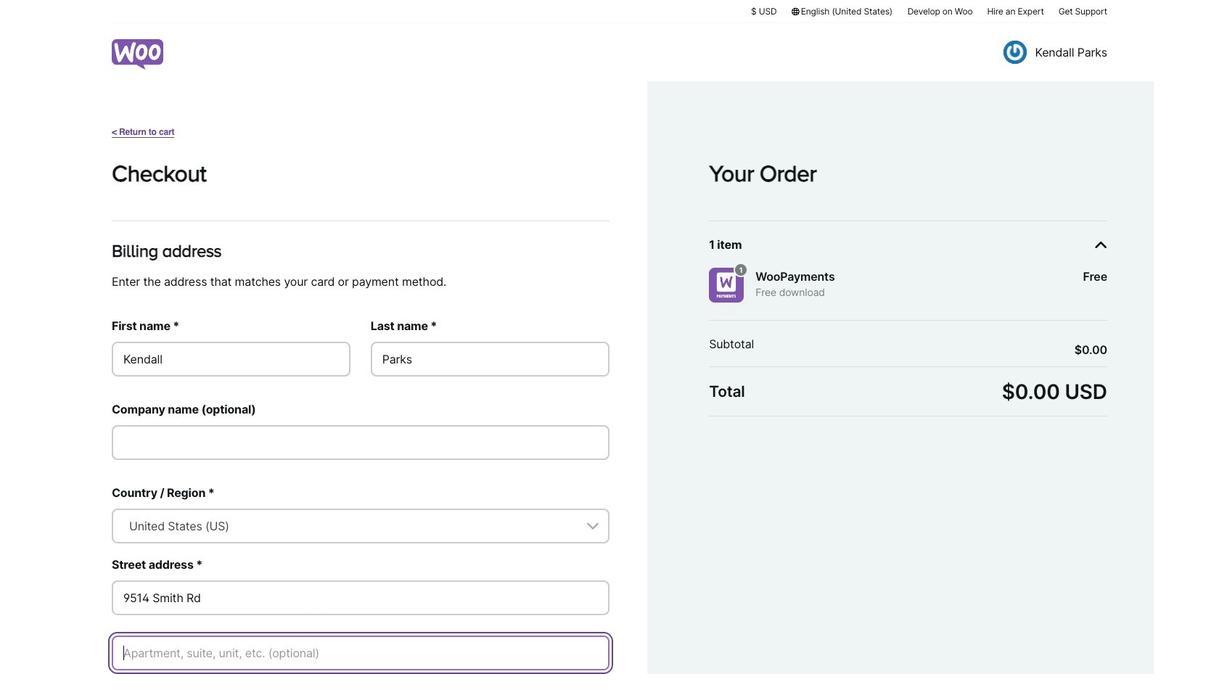 Task type: describe. For each thing, give the bounding box(es) containing it.
Apartment, suite, unit, etc. (optional) text field
[[112, 636, 610, 671]]

Country / Region field
[[112, 509, 610, 544]]

angle down image
[[1095, 239, 1108, 251]]



Task type: vqa. For each thing, say whether or not it's contained in the screenshot.
angle down icon
yes



Task type: locate. For each thing, give the bounding box(es) containing it.
None text field
[[112, 425, 610, 460], [123, 518, 598, 535], [112, 425, 610, 460], [123, 518, 598, 535]]

None text field
[[112, 342, 351, 377], [371, 342, 610, 377], [112, 342, 351, 377], [371, 342, 610, 377]]

product icon image
[[710, 268, 744, 303]]

House number and street name text field
[[112, 581, 610, 616]]

open account menu image
[[1004, 41, 1027, 64]]



